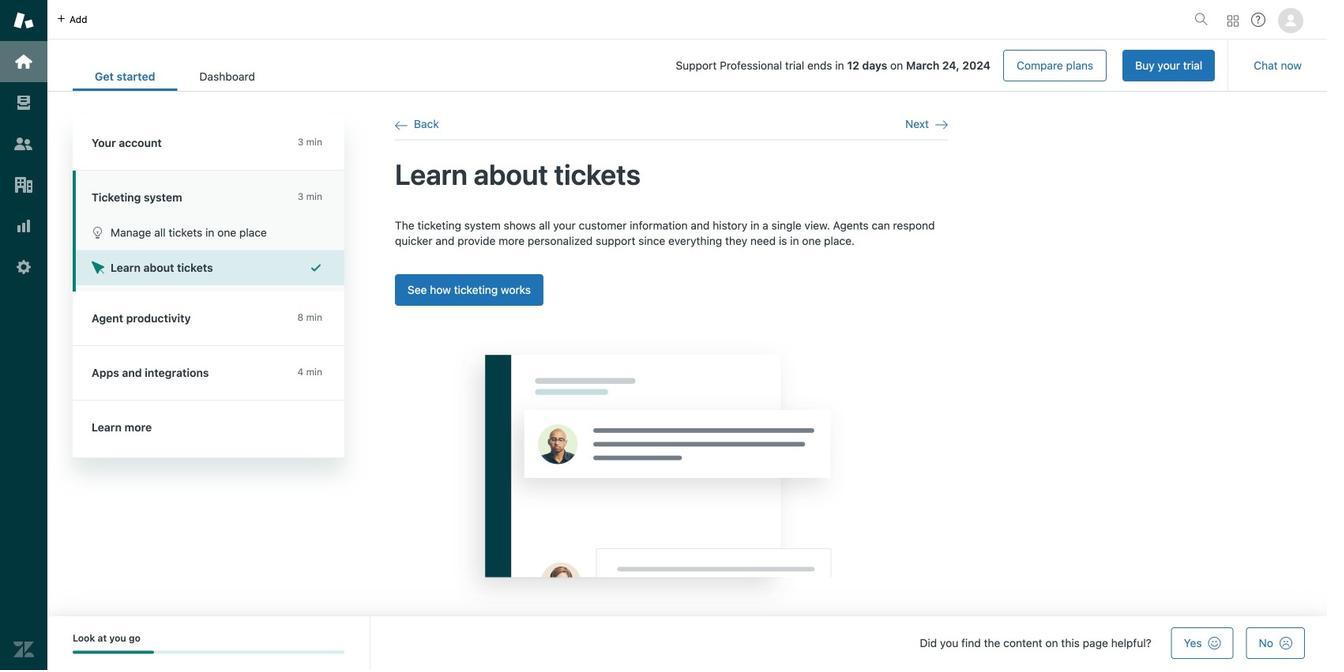 Task type: vqa. For each thing, say whether or not it's contained in the screenshot.
"Apps" image
no



Task type: describe. For each thing, give the bounding box(es) containing it.
admin image
[[13, 257, 34, 277]]

organizations image
[[13, 175, 34, 195]]

get help image
[[1252, 13, 1266, 27]]

zendesk image
[[13, 639, 34, 660]]

reporting image
[[13, 216, 34, 236]]

zendesk support image
[[13, 10, 34, 31]]



Task type: locate. For each thing, give the bounding box(es) containing it.
customers image
[[13, 134, 34, 154]]

progress bar
[[73, 651, 345, 654]]

tab
[[177, 62, 277, 91]]

heading
[[73, 116, 345, 171]]

tab list
[[73, 62, 277, 91]]

zendesk products image
[[1228, 15, 1239, 26]]

March 24, 2024 text field
[[907, 59, 991, 72]]

get started image
[[13, 51, 34, 72]]

views image
[[13, 92, 34, 113]]

main element
[[0, 0, 47, 670]]



